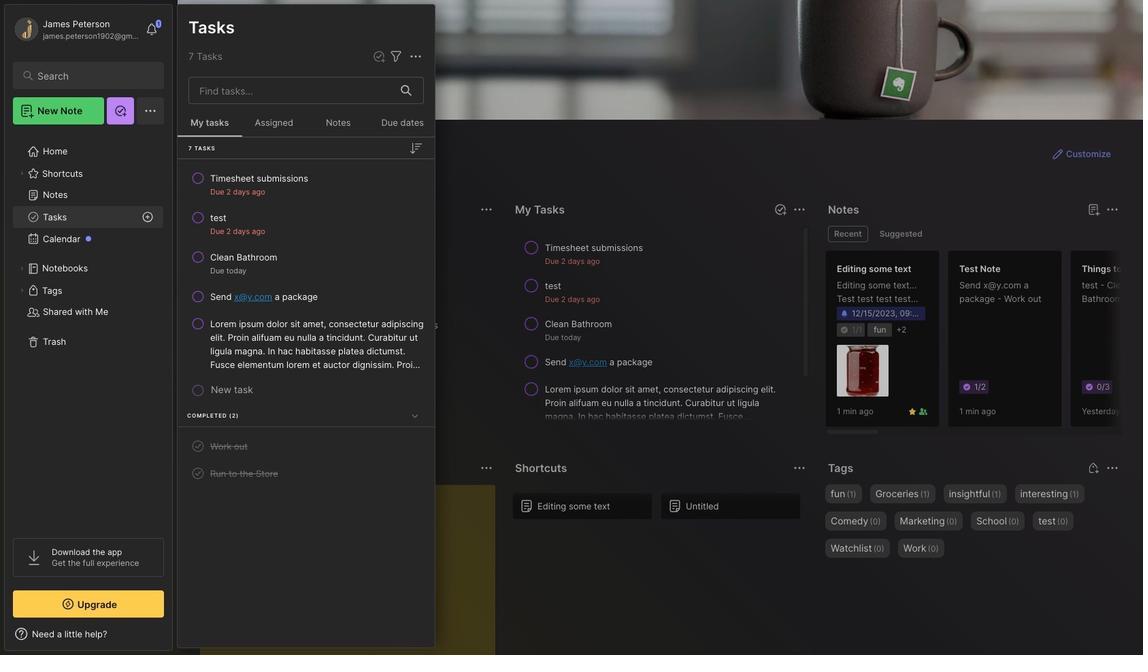 Task type: describe. For each thing, give the bounding box(es) containing it.
clean bathroom 2 cell
[[210, 250, 277, 264]]

expand notebooks image
[[18, 265, 26, 273]]

test 1 cell
[[210, 211, 226, 225]]

more actions and view options image
[[408, 48, 424, 65]]

send x@y.com a package 3 cell
[[210, 290, 318, 303]]

Start writing… text field
[[211, 485, 495, 655]]

3 row from the top
[[183, 245, 429, 282]]

2 tab from the left
[[874, 226, 929, 242]]

7 row from the top
[[183, 461, 429, 486]]

run to the store 1 cell
[[210, 467, 278, 480]]

main element
[[0, 0, 177, 655]]

filter tasks image
[[388, 48, 404, 65]]

5 row from the top
[[183, 312, 429, 377]]

More actions and view options field
[[404, 48, 424, 65]]

1 row from the top
[[183, 166, 429, 203]]

work out 0 cell
[[210, 440, 248, 453]]

1 tab from the left
[[828, 226, 868, 242]]

4 row from the top
[[183, 284, 429, 309]]

timesheet submissions 0 cell
[[210, 171, 308, 185]]

2 row from the top
[[183, 206, 429, 242]]

6 row from the top
[[183, 434, 429, 459]]



Task type: locate. For each thing, give the bounding box(es) containing it.
Filter tasks field
[[388, 48, 404, 65]]

row group
[[178, 137, 435, 497], [512, 234, 809, 464], [825, 250, 1143, 436], [512, 493, 809, 528]]

sort options image
[[408, 140, 424, 156]]

WHAT'S NEW field
[[5, 623, 172, 645]]

tree inside main "element"
[[5, 133, 172, 526]]

click to collapse image
[[172, 630, 182, 646]]

tab
[[828, 226, 868, 242], [874, 226, 929, 242]]

tree
[[5, 133, 172, 526]]

1 horizontal spatial new task image
[[774, 203, 787, 216]]

Find tasks… text field
[[191, 79, 393, 102]]

row
[[183, 166, 429, 203], [183, 206, 429, 242], [183, 245, 429, 282], [183, 284, 429, 309], [183, 312, 429, 377], [183, 434, 429, 459], [183, 461, 429, 486]]

Account field
[[13, 16, 139, 43]]

lorem ipsum dolor sit amet, consectetur adipiscing elit. proin alifuam eu nulla a tincidunt. curabitur ut ligula magna. in hac habitasse platea dictumst. fusce elementum lorem et auctor dignissim. proin eget mi id urna euismod consectetur. pellentesque porttitor ac urna quis fermentum: 4 cell
[[210, 317, 424, 372]]

thumbnail image
[[837, 345, 889, 397]]

None search field
[[37, 67, 152, 84]]

new task image
[[372, 50, 386, 63], [774, 203, 787, 216]]

0 horizontal spatial tab
[[828, 226, 868, 242]]

expand tags image
[[18, 286, 26, 295]]

tab list
[[828, 226, 1117, 242]]

1 vertical spatial new task image
[[774, 203, 787, 216]]

Sort options field
[[408, 140, 424, 156]]

Search text field
[[37, 69, 152, 82]]

none search field inside main "element"
[[37, 67, 152, 84]]

0 horizontal spatial new task image
[[372, 50, 386, 63]]

1 horizontal spatial tab
[[874, 226, 929, 242]]

0 vertical spatial new task image
[[372, 50, 386, 63]]

collapse 01_completed image
[[408, 409, 422, 423]]



Task type: vqa. For each thing, say whether or not it's contained in the screenshot.
the leftmost new task Image
yes



